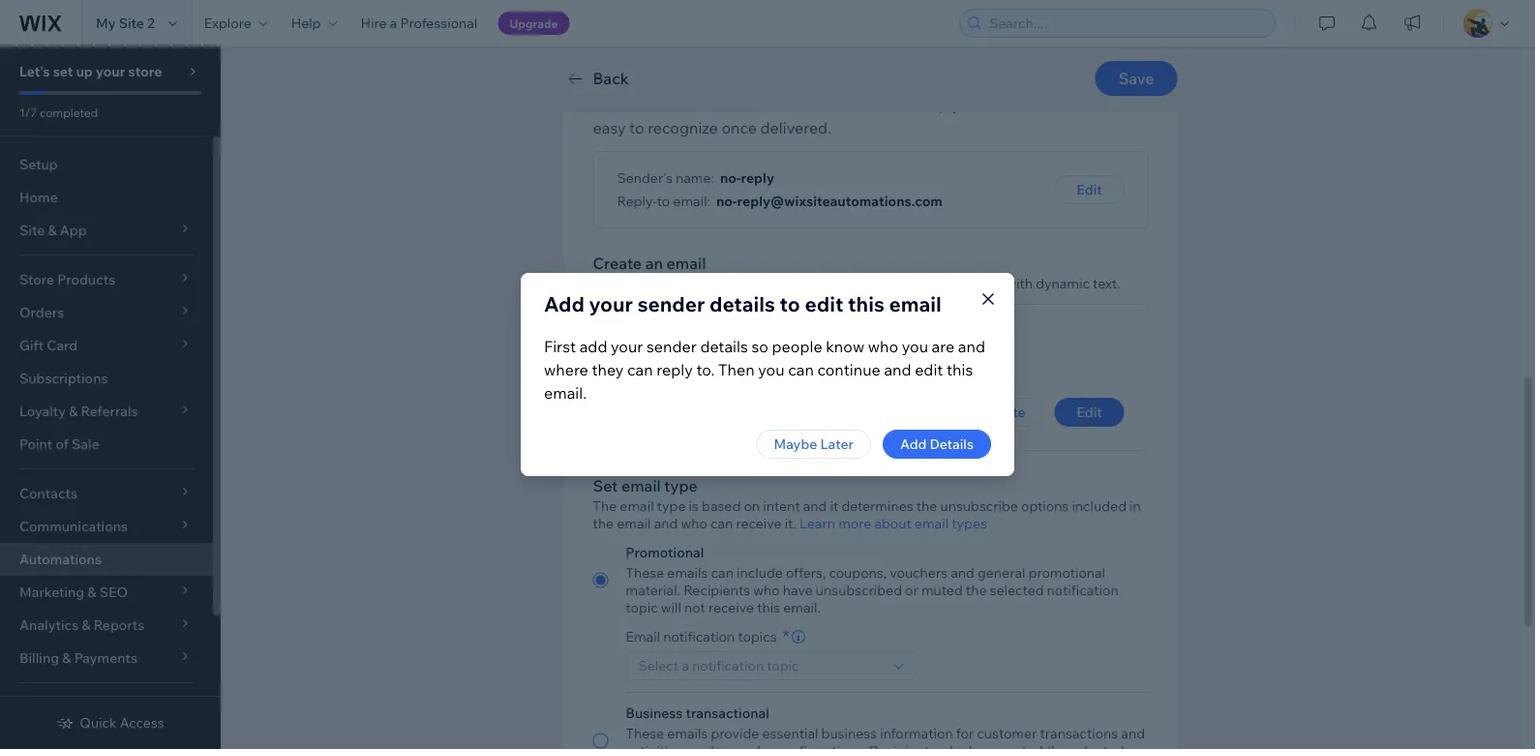 Task type: describe. For each thing, give the bounding box(es) containing it.
point of sale link
[[0, 428, 213, 461]]

muted inside business transactional these emails provide essential business information for customer transactions and activities; such as order confirmations. recipients who have muted the selecte
[[1002, 743, 1044, 749]]

1 vertical spatial details
[[710, 291, 775, 317]]

receive inside the email type is based on intent and it determines the unsubscribe options included in the email and who can receive it.
[[736, 515, 782, 532]]

the up learn more about email types
[[917, 498, 938, 515]]

an
[[646, 254, 663, 273]]

intent
[[763, 498, 800, 515]]

hire
[[361, 15, 387, 31]]

notification inside promotional these emails can include offers, coupons, vouchers and general promotional material. recipients who have unsubscribed or muted the selected notification topic will not receive this email.
[[1047, 582, 1119, 599]]

selected
[[990, 582, 1044, 599]]

subscriptions link
[[0, 362, 213, 395]]

reply@wixsiteautomations.com
[[737, 193, 943, 210]]

1/7 completed
[[19, 105, 98, 120]]

included
[[1072, 498, 1127, 515]]

my site 2
[[96, 15, 155, 31]]

the email type is based on intent and it determines the unsubscribe options included in the email and who can receive it.
[[593, 498, 1141, 532]]

delivered.
[[761, 118, 832, 137]]

type for set email type
[[664, 476, 698, 496]]

sender details give this automated email a sender name and reply-to email address so it's easy to recognize once delivered.
[[593, 72, 1128, 137]]

email for *
[[626, 628, 660, 645]]

name
[[850, 95, 890, 114]]

0 horizontal spatial a
[[390, 15, 397, 31]]

add for add your sender details to edit this email
[[544, 291, 585, 317]]

template
[[966, 404, 1026, 421]]

create
[[762, 275, 802, 292]]

and inside business transactional these emails provide essential business information for customer transactions and activities; such as order confirmations. recipients who have muted the selecte
[[1122, 725, 1145, 742]]

let's
[[19, 63, 50, 80]]

automations
[[19, 551, 102, 568]]

in inside the email type is based on intent and it determines the unsubscribe options included in the email and who can receive it.
[[1130, 498, 1141, 515]]

topics
[[738, 628, 777, 645]]

automations link
[[0, 543, 213, 576]]

about
[[875, 515, 912, 532]]

more
[[839, 515, 872, 532]]

a inside 'sender details give this automated email a sender name and reply-to email address so it's easy to recognize once delivered.'
[[784, 95, 793, 114]]

later
[[821, 436, 854, 453]]

point of sale
[[19, 436, 100, 453]]

maybe later button
[[757, 430, 871, 459]]

upgrade
[[510, 16, 558, 31]]

home
[[19, 189, 58, 206]]

offers,
[[786, 564, 826, 581]]

this inside promotional these emails can include offers, coupons, vouchers and general promotional material. recipients who have unsubscribed or muted the selected notification topic will not receive this email.
[[757, 599, 781, 616]]

promotional these emails can include offers, coupons, vouchers and general promotional material. recipients who have unsubscribed or muted the selected notification topic will not receive this email.
[[626, 544, 1119, 616]]

recipients inside promotional these emails can include offers, coupons, vouchers and general promotional material. recipients who have unsubscribed or muted the selected notification topic will not receive this email.
[[684, 582, 751, 599]]

for
[[787, 348, 811, 367]]

unsubscribe
[[941, 498, 1018, 515]]

material.
[[626, 582, 681, 599]]

and up promotional
[[654, 515, 678, 532]]

below
[[704, 275, 742, 292]]

1 horizontal spatial you
[[902, 337, 929, 356]]

switch template button
[[903, 398, 1043, 427]]

business
[[626, 705, 683, 722]]

then
[[899, 275, 928, 292]]

store
[[128, 63, 162, 80]]

maybe later
[[774, 436, 854, 453]]

email notification topics *
[[626, 625, 790, 647]]

so inside first add your sender details so people know who you are and where they can reply to. then you can continue and edit this email.
[[752, 337, 769, 356]]

your inside create an email use the template below to create your message, then personalize with dynamic text.
[[805, 275, 833, 292]]

Search... field
[[984, 10, 1269, 37]]

first add your sender details so people know who you are and where they can reply to. then you can continue and edit this email.
[[544, 337, 986, 403]]

is
[[689, 498, 699, 515]]

and up learn
[[803, 498, 827, 515]]

confirmations.
[[776, 743, 867, 749]]

general
[[978, 564, 1026, 581]]

people
[[772, 337, 823, 356]]

reply inside first add your sender details so people know who you are and where they can reply to. then you can continue and edit this email.
[[657, 360, 693, 380]]

and inside 'sender details give this automated email a sender name and reply-to email address so it's easy to recognize once delivered.'
[[894, 95, 921, 114]]

create an email use the template below to create your message, then personalize with dynamic text.
[[593, 254, 1121, 292]]

explore
[[204, 15, 251, 31]]

with
[[1006, 275, 1033, 292]]

email. inside promotional these emails can include offers, coupons, vouchers and general promotional material. recipients who have unsubscribed or muted the selected notification topic will not receive this email.
[[784, 599, 821, 616]]

your inside first add your sender details so people know who you are and where they can reply to. then you can continue and edit this email.
[[611, 337, 643, 356]]

email for for
[[732, 328, 766, 345]]

types
[[952, 515, 987, 532]]

who inside first add your sender details so people know who you are and where they can reply to. then you can continue and edit this email.
[[868, 337, 899, 356]]

the inside promotional these emails can include offers, coupons, vouchers and general promotional material. recipients who have unsubscribed or muted the selected notification topic will not receive this email.
[[966, 582, 987, 599]]

setup
[[19, 156, 58, 173]]

unsubscribed
[[816, 582, 902, 599]]

up
[[76, 63, 93, 80]]

name:
[[676, 169, 714, 186]]

details inside 'sender details give this automated email a sender name and reply-to email address so it's easy to recognize once delivered.'
[[650, 72, 699, 91]]

to inside create an email use the template below to create your message, then personalize with dynamic text.
[[746, 275, 759, 292]]

reply-
[[925, 95, 966, 114]]

subscriptions
[[19, 370, 108, 387]]

save
[[1119, 69, 1155, 88]]

message,
[[836, 275, 896, 292]]

back
[[593, 69, 629, 88]]

your down create
[[589, 291, 633, 317]]

these inside promotional these emails can include offers, coupons, vouchers and general promotional material. recipients who have unsubscribed or muted the selected notification topic will not receive this email.
[[626, 564, 664, 581]]

email inside create an email use the template below to create your message, then personalize with dynamic text.
[[667, 254, 706, 273]]

2 edit button from the top
[[1055, 398, 1125, 427]]

can right they
[[627, 360, 653, 380]]

sidebar element
[[0, 46, 221, 749]]

topic
[[626, 599, 658, 616]]

will
[[661, 599, 682, 616]]

getting
[[815, 348, 870, 367]]

options
[[1022, 498, 1069, 515]]

thanks
[[732, 348, 784, 367]]

have inside promotional these emails can include offers, coupons, vouchers and general promotional material. recipients who have unsubscribed or muted the selected notification topic will not receive this email.
[[783, 582, 813, 599]]

add your sender details to edit this email
[[544, 291, 942, 317]]

subject:
[[769, 328, 819, 345]]

to.
[[697, 360, 715, 380]]

they
[[592, 360, 624, 380]]

vouchers
[[890, 564, 948, 581]]

muted inside promotional these emails can include offers, coupons, vouchers and general promotional material. recipients who have unsubscribed or muted the selected notification topic will not receive this email.
[[922, 582, 963, 599]]

activities;
[[626, 743, 686, 749]]

have inside business transactional these emails provide essential business information for customer transactions and activities; such as order confirmations. recipients who have muted the selecte
[[969, 743, 999, 749]]

the inside create an email use the template below to create your message, then personalize with dynamic text.
[[620, 275, 641, 292]]

can inside promotional these emails can include offers, coupons, vouchers and general promotional material. recipients who have unsubscribed or muted the selected notification topic will not receive this email.
[[711, 564, 734, 581]]

can inside the email type is based on intent and it determines the unsubscribe options included in the email and who can receive it.
[[711, 515, 733, 532]]

business transactional these emails provide essential business information for customer transactions and activities; such as order confirmations. recipients who have muted the selecte
[[626, 705, 1145, 749]]

emails inside promotional these emails can include offers, coupons, vouchers and general promotional material. recipients who have unsubscribed or muted the selected notification topic will not receive this email.
[[667, 564, 708, 581]]

recipients inside business transactional these emails provide essential business information for customer transactions and activities; such as order confirmations. recipients who have muted the selecte
[[870, 743, 937, 749]]

quick access
[[80, 715, 164, 732]]

template
[[644, 275, 701, 292]]

let's set up your store
[[19, 63, 162, 80]]

0 vertical spatial no-
[[720, 169, 741, 186]]



Task type: vqa. For each thing, say whether or not it's contained in the screenshot.
Loyalty & Referrals
no



Task type: locate. For each thing, give the bounding box(es) containing it.
address
[[1026, 95, 1084, 114]]

you
[[902, 337, 929, 356], [758, 360, 785, 380]]

and
[[894, 95, 921, 114], [958, 337, 986, 356], [884, 360, 912, 380], [803, 498, 827, 515], [654, 515, 678, 532], [951, 564, 975, 581], [1122, 725, 1145, 742]]

switch
[[920, 404, 963, 421]]

muted down vouchers on the right bottom of the page
[[922, 582, 963, 599]]

this down are
[[947, 360, 973, 380]]

and right are
[[958, 337, 986, 356]]

the down create
[[620, 275, 641, 292]]

1 vertical spatial no-
[[716, 193, 737, 210]]

have
[[783, 582, 813, 599], [969, 743, 999, 749]]

who right know
[[868, 337, 899, 356]]

0 vertical spatial reply
[[741, 169, 775, 186]]

type for the email type is based on intent and it determines the unsubscribe options included in the email and who can receive it.
[[657, 498, 686, 515]]

for
[[956, 725, 974, 742]]

help
[[291, 15, 321, 31]]

so
[[1087, 95, 1104, 114], [752, 337, 769, 356]]

2 emails from the top
[[667, 725, 708, 742]]

can down people
[[788, 360, 814, 380]]

to right easy
[[630, 118, 644, 137]]

have down for
[[969, 743, 999, 749]]

1 horizontal spatial recipients
[[870, 743, 937, 749]]

a right hire
[[390, 15, 397, 31]]

edit button right template
[[1055, 398, 1125, 427]]

recipients up not
[[684, 582, 751, 599]]

emails
[[667, 564, 708, 581], [667, 725, 708, 742]]

add for add details
[[900, 436, 927, 453]]

sender inside first add your sender details so people know who you are and where they can reply to. then you can continue and edit this email.
[[647, 337, 697, 356]]

customer
[[977, 725, 1037, 742]]

so up then
[[752, 337, 769, 356]]

email.
[[544, 383, 587, 403], [784, 599, 821, 616]]

sender's
[[617, 169, 673, 186]]

no- right name:
[[720, 169, 741, 186]]

reply
[[741, 169, 775, 186], [657, 360, 693, 380]]

1 vertical spatial sender
[[638, 291, 705, 317]]

upgrade button
[[498, 12, 570, 35]]

0 vertical spatial edit
[[1077, 181, 1103, 198]]

can down based at left
[[711, 515, 733, 532]]

sender inside 'sender details give this automated email a sender name and reply-to email address so it's easy to recognize once delivered.'
[[796, 95, 846, 114]]

it
[[830, 498, 839, 515]]

to up the subject: at right
[[780, 291, 801, 317]]

notification down not
[[664, 628, 735, 645]]

1 vertical spatial have
[[969, 743, 999, 749]]

and left general
[[951, 564, 975, 581]]

preview image
[[617, 328, 714, 425]]

0 vertical spatial type
[[664, 476, 698, 496]]

home link
[[0, 181, 213, 214]]

0 horizontal spatial edit
[[805, 291, 844, 317]]

set
[[593, 476, 618, 496]]

transactions
[[1040, 725, 1119, 742]]

1 vertical spatial receive
[[709, 599, 754, 616]]

edit
[[1077, 181, 1103, 198], [1077, 404, 1103, 421]]

2 edit from the top
[[1077, 404, 1103, 421]]

0 vertical spatial recipients
[[684, 582, 751, 599]]

edit right template
[[1077, 404, 1103, 421]]

and right transactions
[[1122, 725, 1145, 742]]

add details
[[900, 436, 974, 453]]

the down the
[[593, 515, 614, 532]]

the inside business transactional these emails provide essential business information for customer transactions and activities; such as order confirmations. recipients who have muted the selecte
[[1047, 743, 1068, 749]]

1 horizontal spatial add
[[900, 436, 927, 453]]

add up first
[[544, 291, 585, 317]]

0 vertical spatial emails
[[667, 564, 708, 581]]

notification
[[1047, 582, 1119, 599], [664, 628, 735, 645]]

email. down where
[[544, 383, 587, 403]]

1 vertical spatial emails
[[667, 725, 708, 742]]

0 vertical spatial these
[[626, 564, 664, 581]]

1 vertical spatial muted
[[1002, 743, 1044, 749]]

in inside email subject: thanks for getting in touch
[[874, 348, 887, 367]]

who inside the email type is based on intent and it determines the unsubscribe options included in the email and who can receive it.
[[681, 515, 708, 532]]

such
[[689, 743, 719, 749]]

to left address
[[966, 95, 980, 114]]

details inside first add your sender details so people know who you are and where they can reply to. then you can continue and edit this email.
[[700, 337, 748, 356]]

2 these from the top
[[626, 725, 664, 742]]

set email type
[[593, 476, 698, 496]]

emails inside business transactional these emails provide essential business information for customer transactions and activities; such as order confirmations. recipients who have muted the selecte
[[667, 725, 708, 742]]

provide
[[711, 725, 759, 742]]

in right "included"
[[1130, 498, 1141, 515]]

the down transactions
[[1047, 743, 1068, 749]]

receive inside promotional these emails can include offers, coupons, vouchers and general promotional material. recipients who have unsubscribed or muted the selected notification topic will not receive this email.
[[709, 599, 754, 616]]

muted
[[922, 582, 963, 599], [1002, 743, 1044, 749]]

type left is
[[657, 498, 686, 515]]

edit up email subject: thanks for getting in touch in the top of the page
[[805, 291, 844, 317]]

receive right not
[[709, 599, 754, 616]]

personalize
[[931, 275, 1003, 292]]

1 vertical spatial edit
[[1077, 404, 1103, 421]]

emails up such
[[667, 725, 708, 742]]

1 horizontal spatial have
[[969, 743, 999, 749]]

1 vertical spatial email
[[626, 628, 660, 645]]

your
[[96, 63, 125, 80], [805, 275, 833, 292], [589, 291, 633, 317], [611, 337, 643, 356]]

transactional
[[686, 705, 770, 722]]

this up know
[[848, 291, 885, 317]]

automated
[[659, 95, 738, 114]]

1 vertical spatial edit
[[915, 360, 944, 380]]

switch template
[[920, 404, 1026, 421]]

email inside email notification topics *
[[626, 628, 660, 645]]

maybe
[[774, 436, 818, 453]]

0 horizontal spatial have
[[783, 582, 813, 599]]

no- right email:
[[716, 193, 737, 210]]

edit button down the it's
[[1055, 175, 1125, 204]]

can left include at bottom
[[711, 564, 734, 581]]

1 horizontal spatial muted
[[1002, 743, 1044, 749]]

first
[[544, 337, 576, 356]]

0 horizontal spatial recipients
[[684, 582, 751, 599]]

who
[[868, 337, 899, 356], [681, 515, 708, 532], [754, 582, 780, 599], [940, 743, 966, 749]]

reply left to. at the left of page
[[657, 360, 693, 380]]

0 horizontal spatial muted
[[922, 582, 963, 599]]

determines
[[842, 498, 914, 515]]

add left details
[[900, 436, 927, 453]]

details
[[650, 72, 699, 91], [710, 291, 775, 317], [700, 337, 748, 356]]

you left are
[[902, 337, 929, 356]]

so inside 'sender details give this automated email a sender name and reply-to email address so it's easy to recognize once delivered.'
[[1087, 95, 1104, 114]]

your right create
[[805, 275, 833, 292]]

email:
[[673, 193, 711, 210]]

2 vertical spatial details
[[700, 337, 748, 356]]

hire a professional
[[361, 15, 478, 31]]

hire a professional link
[[349, 0, 489, 46]]

add
[[580, 337, 608, 356]]

1 these from the top
[[626, 564, 664, 581]]

1 vertical spatial type
[[657, 498, 686, 515]]

1 edit button from the top
[[1055, 175, 1125, 204]]

who down is
[[681, 515, 708, 532]]

and right continue
[[884, 360, 912, 380]]

this down sender
[[629, 95, 656, 114]]

1 vertical spatial email.
[[784, 599, 821, 616]]

0 horizontal spatial add
[[544, 291, 585, 317]]

in left touch
[[874, 348, 887, 367]]

have down offers,
[[783, 582, 813, 599]]

add inside button
[[900, 436, 927, 453]]

these up the activities;
[[626, 725, 664, 742]]

edit inside first add your sender details so people know who you are and where they can reply to. then you can continue and edit this email.
[[915, 360, 944, 380]]

1 vertical spatial notification
[[664, 628, 735, 645]]

emails down promotional
[[667, 564, 708, 581]]

details up then
[[700, 337, 748, 356]]

0 vertical spatial edit
[[805, 291, 844, 317]]

quick
[[80, 715, 117, 732]]

notification inside email notification topics *
[[664, 628, 735, 645]]

1 vertical spatial recipients
[[870, 743, 937, 749]]

essential
[[762, 725, 819, 742]]

you left for
[[758, 360, 785, 380]]

sender down an
[[638, 291, 705, 317]]

who inside business transactional these emails provide essential business information for customer transactions and activities; such as order confirmations. recipients who have muted the selecte
[[940, 743, 966, 749]]

0 vertical spatial edit button
[[1055, 175, 1125, 204]]

completed
[[40, 105, 98, 120]]

1 horizontal spatial reply
[[741, 169, 775, 186]]

so left the it's
[[1087, 95, 1104, 114]]

0 vertical spatial details
[[650, 72, 699, 91]]

type up is
[[664, 476, 698, 496]]

point
[[19, 436, 53, 453]]

are
[[932, 337, 955, 356]]

1 horizontal spatial in
[[1130, 498, 1141, 515]]

edit down address
[[1077, 181, 1103, 198]]

1 vertical spatial add
[[900, 436, 927, 453]]

1 vertical spatial these
[[626, 725, 664, 742]]

this inside 'sender details give this automated email a sender name and reply-to email address so it's easy to recognize once delivered.'
[[629, 95, 656, 114]]

1 emails from the top
[[667, 564, 708, 581]]

1 horizontal spatial edit
[[915, 360, 944, 380]]

my
[[96, 15, 116, 31]]

save button
[[1096, 61, 1178, 96]]

1 horizontal spatial a
[[784, 95, 793, 114]]

muted down customer
[[1002, 743, 1044, 749]]

to left email:
[[657, 193, 670, 210]]

email. up * on the right of the page
[[784, 599, 821, 616]]

type inside the email type is based on intent and it determines the unsubscribe options included in the email and who can receive it.
[[657, 498, 686, 515]]

email inside email subject: thanks for getting in touch
[[732, 328, 766, 345]]

not
[[685, 599, 706, 616]]

0 horizontal spatial email
[[626, 628, 660, 645]]

learn more about email types
[[800, 515, 987, 532]]

email up thanks
[[732, 328, 766, 345]]

1 vertical spatial a
[[784, 95, 793, 114]]

a up "delivered."
[[784, 95, 793, 114]]

recipients
[[684, 582, 751, 599], [870, 743, 937, 749]]

know
[[826, 337, 865, 356]]

who down include at bottom
[[754, 582, 780, 599]]

0 horizontal spatial notification
[[664, 628, 735, 645]]

sender up "delivered."
[[796, 95, 846, 114]]

receive
[[736, 515, 782, 532], [709, 599, 754, 616]]

0 vertical spatial you
[[902, 337, 929, 356]]

your inside sidebar element
[[96, 63, 125, 80]]

notification down promotional
[[1047, 582, 1119, 599]]

business
[[822, 725, 877, 742]]

1 vertical spatial you
[[758, 360, 785, 380]]

this up the topics
[[757, 599, 781, 616]]

your right up
[[96, 63, 125, 80]]

based
[[702, 498, 741, 515]]

0 vertical spatial a
[[390, 15, 397, 31]]

to right below
[[746, 275, 759, 292]]

order
[[739, 743, 773, 749]]

2 vertical spatial sender
[[647, 337, 697, 356]]

0 horizontal spatial so
[[752, 337, 769, 356]]

recipients down information
[[870, 743, 937, 749]]

0 vertical spatial muted
[[922, 582, 963, 599]]

easy
[[593, 118, 626, 137]]

touch
[[891, 348, 935, 367]]

0 vertical spatial sender
[[796, 95, 846, 114]]

email. inside first add your sender details so people know who you are and where they can reply to. then you can continue and edit this email.
[[544, 383, 587, 403]]

this
[[629, 95, 656, 114], [848, 291, 885, 317], [947, 360, 973, 380], [757, 599, 781, 616]]

*
[[783, 625, 790, 647]]

it.
[[785, 515, 797, 532]]

reply down once
[[741, 169, 775, 186]]

0 horizontal spatial in
[[874, 348, 887, 367]]

1 vertical spatial so
[[752, 337, 769, 356]]

0 vertical spatial email.
[[544, 383, 587, 403]]

in
[[874, 348, 887, 367], [1130, 498, 1141, 515]]

1 horizontal spatial email
[[732, 328, 766, 345]]

1 vertical spatial reply
[[657, 360, 693, 380]]

0 vertical spatial in
[[874, 348, 887, 367]]

quick access button
[[56, 715, 164, 732]]

these up material.
[[626, 564, 664, 581]]

Email notification topics field
[[633, 653, 888, 680]]

0 vertical spatial add
[[544, 291, 585, 317]]

1 horizontal spatial so
[[1087, 95, 1104, 114]]

text.
[[1093, 275, 1121, 292]]

who inside promotional these emails can include offers, coupons, vouchers and general promotional material. recipients who have unsubscribed or muted the selected notification topic will not receive this email.
[[754, 582, 780, 599]]

your up they
[[611, 337, 643, 356]]

or
[[905, 582, 919, 599]]

1 horizontal spatial notification
[[1047, 582, 1119, 599]]

0 vertical spatial notification
[[1047, 582, 1119, 599]]

reply inside sender's name: no-reply reply-to email: no-reply@wixsiteautomations.com
[[741, 169, 775, 186]]

these
[[626, 564, 664, 581], [626, 725, 664, 742]]

receive down on
[[736, 515, 782, 532]]

back button
[[564, 67, 629, 90]]

1 vertical spatial edit button
[[1055, 398, 1125, 427]]

then
[[718, 360, 755, 380]]

email down topic
[[626, 628, 660, 645]]

0 horizontal spatial email.
[[544, 383, 587, 403]]

0 horizontal spatial you
[[758, 360, 785, 380]]

1 vertical spatial in
[[1130, 498, 1141, 515]]

can
[[627, 360, 653, 380], [788, 360, 814, 380], [711, 515, 733, 532], [711, 564, 734, 581]]

0 vertical spatial have
[[783, 582, 813, 599]]

sender up to. at the left of page
[[647, 337, 697, 356]]

0 vertical spatial so
[[1087, 95, 1104, 114]]

the
[[593, 498, 617, 515]]

1 edit from the top
[[1077, 181, 1103, 198]]

site
[[119, 15, 144, 31]]

who down for
[[940, 743, 966, 749]]

0 vertical spatial receive
[[736, 515, 782, 532]]

0 vertical spatial email
[[732, 328, 766, 345]]

details up thanks
[[710, 291, 775, 317]]

setup link
[[0, 148, 213, 181]]

0 horizontal spatial reply
[[657, 360, 693, 380]]

of
[[56, 436, 69, 453]]

to inside sender's name: no-reply reply-to email: no-reply@wixsiteautomations.com
[[657, 193, 670, 210]]

sender
[[593, 72, 646, 91]]

access
[[120, 715, 164, 732]]

and right name
[[894, 95, 921, 114]]

and inside promotional these emails can include offers, coupons, vouchers and general promotional material. recipients who have unsubscribed or muted the selected notification topic will not receive this email.
[[951, 564, 975, 581]]

details up automated
[[650, 72, 699, 91]]

set
[[53, 63, 73, 80]]

professional
[[400, 15, 478, 31]]

these inside business transactional these emails provide essential business information for customer transactions and activities; such as order confirmations. recipients who have muted the selecte
[[626, 725, 664, 742]]

this inside first add your sender details so people know who you are and where they can reply to. then you can continue and edit this email.
[[947, 360, 973, 380]]

1 horizontal spatial email.
[[784, 599, 821, 616]]

the down general
[[966, 582, 987, 599]]

edit down are
[[915, 360, 944, 380]]

1/7
[[19, 105, 37, 120]]



